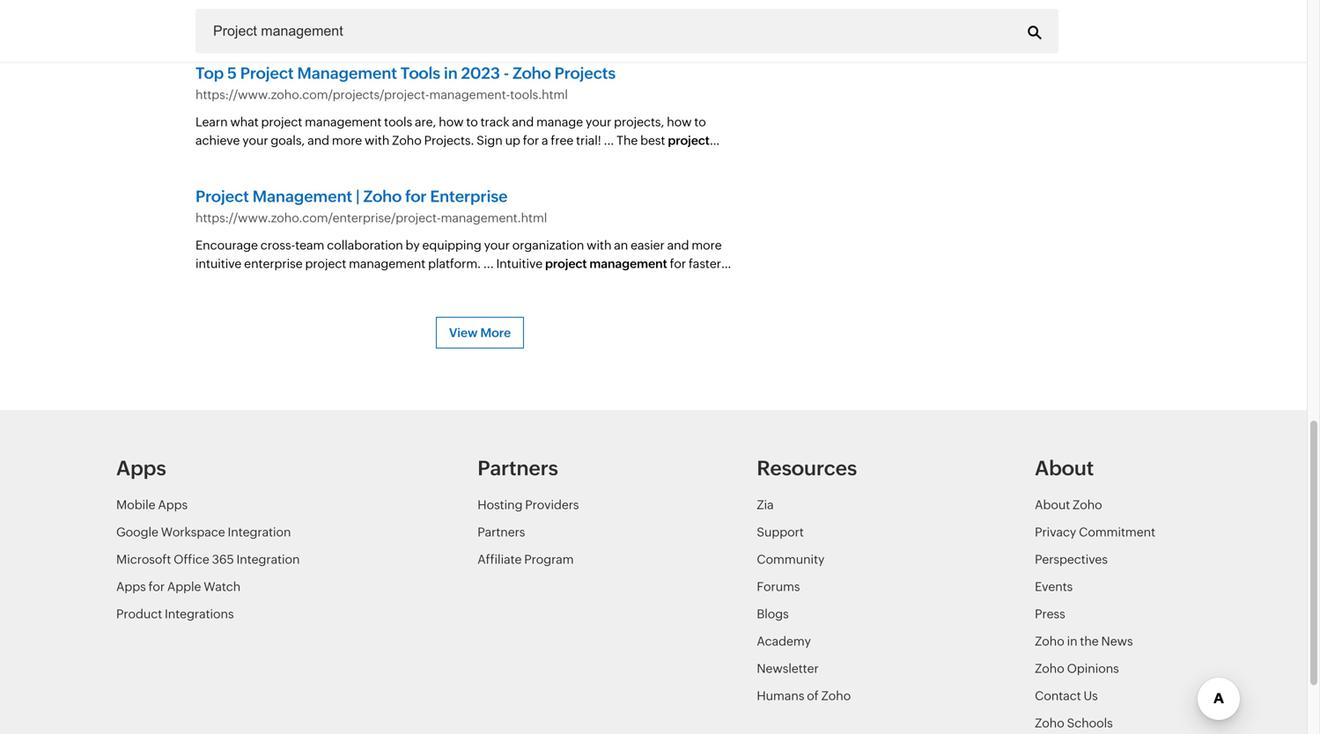 Task type: vqa. For each thing, say whether or not it's contained in the screenshot.
"customized"
no



Task type: describe. For each thing, give the bounding box(es) containing it.
more.
[[460, 10, 494, 24]]

projects, inside learn what project management tools are, how to track and manage your projects, how to achieve your goals, and more with zoho projects. sign up for a free trial! ...  the best
[[614, 115, 664, 129]]

0 vertical spatial integration
[[228, 526, 291, 540]]

planning
[[587, 29, 638, 43]]

apps for apps for apple watch
[[116, 580, 146, 594]]

complete
[[371, 189, 426, 203]]

management inside project management | zoho for enterprise https://www.zoho.com/enterprise/project-management.html
[[253, 188, 352, 206]]

across departments and industries easily migrate your organization's legacy
[[273, 312, 706, 326]]

zoho right humans at right
[[821, 689, 851, 703]]

apple
[[167, 580, 201, 594]]

and right create
[[234, 10, 256, 24]]

the up the opinions
[[1080, 635, 1099, 649]]

tools
[[401, 64, 440, 82]]

tools
[[384, 115, 412, 129]]

, the complete
[[344, 189, 429, 203]]

create
[[196, 10, 232, 24]]

goals,
[[271, 133, 305, 148]]

in inside zoho in the news link
[[1067, 635, 1078, 649]]

a up does
[[371, 29, 378, 43]]

zoho down "press" link
[[1035, 635, 1065, 649]]

humans of zoho
[[757, 689, 851, 703]]

view more
[[449, 326, 511, 340]]

in inside top 5 project management tools in 2023 - zoho projects https://www.zoho.com/projects/project-management-tools.html
[[444, 64, 458, 82]]

platform.
[[428, 257, 481, 271]]

1 how from the left
[[439, 115, 464, 129]]

a right is
[[384, 0, 390, 6]]

with inside learn what project management tools are, how to track and manage your projects, how to achieve your goals, and more with zoho projects. sign up for a free trial! ...  the best
[[365, 133, 390, 148]]

to up the quick
[[694, 115, 706, 129]]

the right all in the right top of the page
[[693, 29, 712, 43]]

eye
[[416, 29, 436, 43]]

project inside learn what project management tools are, how to track and manage your projects, how to achieve your goals, and more with zoho projects. sign up for a free trial! ...  the best
[[261, 115, 302, 129]]

... inside teams? ... but let's take a look at the advantages of having a
[[196, 66, 206, 80]]

watch inside timeline. ... watch a quick overview of zoho
[[630, 170, 667, 185]]

microsoft
[[116, 553, 171, 567]]

view
[[449, 326, 478, 340]]

legacy inside for faster delivery, more reliable outcomes, and replace cumbersome legacy
[[540, 275, 578, 289]]

zia link
[[757, 492, 774, 519]]

project management | zoho for enterprise link
[[196, 188, 508, 206]]

the inside teams? ... but let's take a look at the advantages of having a
[[335, 66, 354, 80]]

collaborate
[[368, 10, 433, 24]]

teams?
[[705, 47, 746, 61]]

timeline.
[[565, 170, 615, 185]]

1 vertical spatial legacy
[[668, 312, 706, 326]]

zoho opinions link
[[1035, 655, 1119, 683]]

execution.
[[245, 47, 305, 61]]

management.html
[[441, 211, 547, 225]]

zoho inside top 5 project management tools in 2023 - zoho projects https://www.zoho.com/projects/project-management-tools.html
[[513, 64, 551, 82]]

press link
[[1035, 601, 1065, 628]]

bird's-
[[380, 29, 416, 43]]

top 5 project management tools in 2023 - zoho projects https://www.zoho.com/projects/project-management-tools.html
[[196, 64, 616, 102]]

easier
[[631, 238, 665, 252]]

events link
[[1035, 574, 1073, 601]]

about zoho
[[1035, 498, 1102, 512]]

google workspace integration link
[[116, 519, 291, 546]]

... inside learn what project management tools are, how to track and manage your projects, how to achieve your goals, and more with zoho projects. sign up for a free trial! ...  the best
[[604, 133, 614, 148]]

cumbersome
[[461, 275, 537, 289]]

resources
[[757, 457, 857, 480]]

to left track at the left
[[466, 115, 478, 129]]

and inside "encourage cross-team collaboration by equipping your organization with an easier and more intuitive enterprise project management platform. ...  intuitive"
[[667, 238, 689, 252]]

a inside timeline. ... watch a quick overview of zoho
[[670, 170, 676, 185]]

project up try
[[477, 0, 518, 6]]

achieve inside learn what project management tools are, how to track and manage your projects, how to achieve your goals, and more with zoho projects. sign up for a free trial! ...  the best
[[196, 133, 240, 148]]

teams
[[520, 0, 555, 6]]

reports,
[[321, 10, 366, 24]]

1 vertical spatial apps
[[158, 498, 188, 512]]

newsletter
[[757, 662, 819, 676]]

management inside learn what project management tools are, how to track and manage your projects, how to achieve your goals, and more with zoho projects. sign up for a free trial! ...  the best
[[305, 115, 382, 129]]

organization
[[512, 238, 584, 252]]

zoho up the privacy commitment
[[1073, 498, 1102, 512]]

affiliate
[[478, 553, 522, 567]]

zoho inside learn what project management tools are, how to track and manage your projects, how to achieve your goals, and more with zoho projects. sign up for a free trial! ...  the best
[[392, 133, 422, 148]]

contact us
[[1035, 689, 1098, 703]]

about for about
[[1035, 457, 1094, 480]]

Search pages... text field
[[196, 9, 1059, 53]]

forums link
[[757, 574, 800, 601]]

intuitive
[[496, 257, 543, 271]]

zia
[[757, 498, 774, 512]]

of inside teams? ... but let's take a look at the advantages of having a
[[426, 66, 438, 80]]

, for from
[[530, 29, 533, 43]]

learn
[[196, 115, 228, 129]]

the left defined
[[307, 170, 326, 185]]

https://www.zoho.com/projects/project-management-tools.html link
[[196, 88, 568, 103]]

migrate
[[510, 312, 555, 326]]

from
[[536, 29, 563, 43]]

providers
[[525, 498, 579, 512]]

and up up
[[512, 115, 534, 129]]

zoho up contact
[[1035, 662, 1065, 676]]

does
[[350, 47, 378, 61]]

2 how from the left
[[667, 115, 692, 129]]

management inside "encourage cross-team collaboration by equipping your organization with an easier and more intuitive enterprise project management platform. ...  intuitive"
[[349, 257, 426, 271]]

let's
[[230, 66, 257, 80]]

2 partners from the top
[[478, 526, 525, 540]]

, from the planning phase all the way down to execution. ... how does zoho
[[196, 29, 737, 61]]

of inside "a project management system is a tool that helps project teams plan and schedule projects, create and customize reports, collaborate and more. try zoho projects for free! ... systems provide a bird's-eye view of"
[[468, 29, 479, 43]]

take
[[259, 66, 283, 80]]

... inside "a project management system is a tool that helps project teams plan and schedule projects, create and customize reports, collaborate and more. try zoho projects for free! ... systems provide a bird's-eye view of"
[[645, 10, 655, 24]]

google
[[116, 526, 158, 540]]

contact us link
[[1035, 683, 1098, 710]]

hosting providers link
[[478, 492, 579, 519]]

project down organization
[[545, 257, 587, 271]]

more inside for faster delivery, more reliable outcomes, and replace cumbersome legacy
[[246, 275, 277, 289]]

projects, inside "a project management system is a tool that helps project teams plan and schedule projects, create and customize reports, collaborate and more. try zoho projects for free! ... systems provide a bird's-eye view of"
[[665, 0, 715, 6]]

the down defined
[[350, 189, 369, 203]]

a left -
[[481, 66, 488, 80]]

integrations
[[165, 607, 234, 621]]

humans
[[757, 689, 804, 703]]

... inside , from the planning phase all the way down to execution. ... how does zoho
[[308, 47, 318, 61]]

helps
[[443, 0, 474, 6]]

hosting providers
[[478, 498, 579, 512]]

privacy commitment
[[1035, 526, 1155, 540]]

your up trial!
[[586, 115, 611, 129]]

blogs link
[[757, 601, 789, 628]]

newsletter link
[[757, 655, 819, 683]]

zoho inside , from the planning phase all the way down to execution. ... how does zoho
[[380, 47, 410, 61]]

look
[[295, 66, 319, 80]]

are,
[[415, 115, 436, 129]]

1 partners from the top
[[478, 457, 558, 480]]

'
[[460, 47, 465, 61]]

2023
[[461, 64, 500, 82]]

of right humans at right
[[807, 689, 819, 703]]

events
[[1035, 580, 1073, 594]]

encourage cross-team collaboration by equipping your organization with an easier and more intuitive enterprise project management platform. ...  intuitive
[[196, 238, 722, 271]]

defined
[[328, 170, 373, 185]]

zoho schools
[[1035, 717, 1113, 731]]

free
[[551, 133, 574, 148]]

zoho inside timeline. ... watch a quick overview of zoho
[[264, 189, 294, 203]]

way
[[714, 29, 737, 43]]

how
[[321, 47, 347, 61]]

a
[[196, 0, 204, 6]]

zoho inside "a project management system is a tool that helps project teams plan and schedule projects, create and customize reports, collaborate and more. try zoho projects for free! ... systems provide a bird's-eye view of"
[[516, 10, 546, 24]]

project inside "encourage cross-team collaboration by equipping your organization with an easier and more intuitive enterprise project management platform. ...  intuitive"
[[305, 257, 346, 271]]

perspectives link
[[1035, 546, 1108, 574]]

humans of zoho link
[[757, 683, 851, 710]]



Task type: locate. For each thing, give the bounding box(es) containing it.
advantages
[[357, 66, 423, 80]]

... inside timeline. ... watch a quick overview of zoho
[[618, 170, 628, 185]]

manage
[[536, 115, 583, 129]]

1 vertical spatial system
[[590, 47, 631, 61]]

industries
[[417, 312, 473, 326]]

more inside "encourage cross-team collaboration by equipping your organization with an easier and more intuitive enterprise project management platform. ...  intuitive"
[[692, 238, 722, 252]]

0 horizontal spatial watch
[[204, 580, 241, 594]]

the right from
[[566, 29, 585, 43]]

system inside "a project management system is a tool that helps project teams plan and schedule projects, create and customize reports, collaborate and more. try zoho projects for free! ... systems provide a bird's-eye view of"
[[329, 0, 370, 6]]

for left faster at right
[[670, 257, 686, 271]]

0 horizontal spatial achieve
[[196, 133, 240, 148]]

for up by
[[405, 188, 427, 206]]

0 horizontal spatial legacy
[[540, 275, 578, 289]]

with down tools
[[365, 133, 390, 148]]

project right the best at top
[[668, 133, 710, 148]]

of inside timeline. ... watch a quick overview of zoho
[[250, 189, 262, 203]]

provide
[[325, 29, 369, 43]]

projects inside "a project management system is a tool that helps project teams plan and schedule projects, create and customize reports, collaborate and more. try zoho projects for free! ... systems provide a bird's-eye view of"
[[548, 10, 595, 24]]

a inside learn what project management tools are, how to track and manage your projects, how to achieve your goals, and more with zoho projects. sign up for a free trial! ...  the best
[[542, 133, 548, 148]]

zoho down contact
[[1035, 717, 1065, 731]]

0 vertical spatial partners
[[478, 457, 558, 480]]

how
[[439, 115, 464, 129], [667, 115, 692, 129]]

a
[[384, 0, 390, 6], [371, 29, 378, 43], [286, 66, 292, 80], [481, 66, 488, 80], [542, 133, 548, 148], [670, 170, 676, 185]]

cross-
[[260, 238, 295, 252]]

projects, up the
[[614, 115, 664, 129]]

1 vertical spatial integration
[[236, 553, 300, 567]]

the
[[617, 133, 638, 148]]

but
[[208, 66, 228, 80]]

projects, up all in the right top of the page
[[665, 0, 715, 6]]

all
[[678, 29, 691, 43]]

1 vertical spatial more
[[692, 238, 722, 252]]

the right "at"
[[335, 66, 354, 80]]

1 vertical spatial about
[[1035, 498, 1070, 512]]

project up encourage
[[196, 188, 249, 206]]

0 horizontal spatial more
[[246, 275, 277, 289]]

1 vertical spatial management
[[253, 188, 352, 206]]

project up goals,
[[261, 115, 302, 129]]

https://www.zoho.com/enterprise/project-
[[196, 211, 441, 225]]

2 about from the top
[[1035, 498, 1070, 512]]

... up phase at the top of page
[[645, 10, 655, 24]]

zoho down teams
[[516, 10, 546, 24]]

timeline. ... watch a quick overview of zoho
[[196, 170, 711, 203]]

system down planning
[[590, 47, 631, 61]]

in up zoho opinions
[[1067, 635, 1078, 649]]

management up customize
[[250, 0, 327, 6]]

0 vertical spatial in
[[444, 64, 458, 82]]

of left having
[[426, 66, 438, 80]]

apps up workspace
[[158, 498, 188, 512]]

about for about zoho
[[1035, 498, 1070, 512]]

1 about from the top
[[1035, 457, 1094, 480]]

... right timeline.
[[618, 170, 628, 185]]

up
[[505, 133, 520, 148]]

teams? ... but let's take a look at the advantages of having a
[[196, 47, 746, 80]]

project inside project management | zoho for enterprise https://www.zoho.com/enterprise/project-management.html
[[196, 188, 249, 206]]

projects.
[[424, 133, 474, 148]]

and
[[586, 0, 607, 6], [234, 10, 256, 24], [436, 10, 457, 24], [512, 115, 534, 129], [308, 133, 329, 148], [667, 238, 689, 252], [387, 275, 409, 289], [392, 312, 414, 326]]

hosting
[[478, 498, 523, 512]]

1 vertical spatial with
[[587, 238, 612, 252]]

watch down the best at top
[[630, 170, 667, 185]]

help
[[633, 47, 658, 61]]

0 vertical spatial ,
[[530, 29, 533, 43]]

your
[[586, 115, 611, 129], [242, 133, 268, 148], [484, 238, 510, 252], [557, 312, 583, 326]]

project down team
[[305, 257, 346, 271]]

https://www.zoho.com/enterprise/project-management.html link
[[196, 211, 547, 227]]

your down what
[[242, 133, 268, 148]]

about up about zoho link
[[1035, 457, 1094, 480]]

organization's
[[586, 312, 666, 326]]

schedule
[[610, 0, 662, 6]]

and right easier
[[667, 238, 689, 252]]

intuitive
[[196, 257, 242, 271]]

for left apple at the left
[[148, 580, 165, 594]]

google workspace integration
[[116, 526, 291, 540]]

for right up
[[523, 133, 539, 148]]

watch down 365
[[204, 580, 241, 594]]

a left the quick
[[670, 170, 676, 185]]

news
[[1101, 635, 1133, 649]]

community link
[[757, 546, 825, 574]]

0 vertical spatial management
[[297, 64, 397, 82]]

opinions
[[1067, 662, 1119, 676]]

1 horizontal spatial achieve
[[260, 170, 305, 185]]

legacy down organization
[[540, 275, 578, 289]]

zoho schools link
[[1035, 710, 1113, 734]]

a right take
[[286, 66, 292, 80]]

0 vertical spatial achieve
[[196, 133, 240, 148]]

about up privacy
[[1035, 498, 1070, 512]]

of down more.
[[468, 29, 479, 43]]

overview
[[196, 189, 247, 203]]

for inside learn what project management tools are, how to track and manage your projects, how to achieve your goals, and more with zoho projects. sign up for a free trial! ...  the best
[[523, 133, 539, 148]]

integration right 365
[[236, 553, 300, 567]]

zoho inside project management | zoho for enterprise https://www.zoho.com/enterprise/project-management.html
[[363, 188, 402, 206]]

1 horizontal spatial system
[[590, 47, 631, 61]]

management down collaboration
[[349, 257, 426, 271]]

0 horizontal spatial ,
[[344, 189, 347, 203]]

departments
[[316, 312, 390, 326]]

projects down the plan
[[548, 10, 595, 24]]

365
[[212, 553, 234, 567]]

more up defined
[[332, 133, 362, 148]]

more
[[332, 133, 362, 148], [692, 238, 722, 252], [246, 275, 277, 289]]

zoho down bird's-
[[380, 47, 410, 61]]

more up faster at right
[[692, 238, 722, 252]]

... left the
[[604, 133, 614, 148]]

zoho in the news link
[[1035, 628, 1133, 655]]

community
[[757, 553, 825, 567]]

in up the management-
[[444, 64, 458, 82]]

0 vertical spatial more
[[332, 133, 362, 148]]

what
[[230, 115, 259, 129]]

achieve down learn
[[196, 133, 240, 148]]

0 vertical spatial projects,
[[665, 0, 715, 6]]

in
[[444, 64, 458, 82], [1067, 635, 1078, 649]]

projects inside top 5 project management tools in 2023 - zoho projects https://www.zoho.com/projects/project-management-tools.html
[[555, 64, 616, 82]]

1 horizontal spatial legacy
[[668, 312, 706, 326]]

1 horizontal spatial projects,
[[665, 0, 715, 6]]

product
[[116, 607, 162, 621]]

0 horizontal spatial projects,
[[614, 115, 664, 129]]

apps up product
[[116, 580, 146, 594]]

projects down system help
[[555, 64, 616, 82]]

replace
[[412, 275, 458, 289]]

0 vertical spatial project
[[240, 64, 294, 82]]

with inside "encourage cross-team collaboration by equipping your organization with an easier and more intuitive enterprise project management platform. ...  intuitive"
[[587, 238, 612, 252]]

zoho right |
[[363, 188, 402, 206]]

easily
[[475, 312, 508, 326]]

program
[[524, 553, 574, 567]]

outcomes,
[[324, 275, 385, 289]]

to up overview
[[246, 170, 258, 185]]

privacy
[[1035, 526, 1076, 540]]

and right the plan
[[586, 0, 607, 6]]

for inside "a project management system is a tool that helps project teams plan and schedule projects, create and customize reports, collaborate and more. try zoho projects for free! ... systems provide a bird's-eye view of"
[[598, 10, 614, 24]]

delivery,
[[196, 275, 244, 289]]

and down helps
[[436, 10, 457, 24]]

your down management.html
[[484, 238, 510, 252]]

office
[[174, 553, 209, 567]]

your inside "encourage cross-team collaboration by equipping your organization with an easier and more intuitive enterprise project management platform. ...  intuitive"
[[484, 238, 510, 252]]

0 vertical spatial about
[[1035, 457, 1094, 480]]

and left industries
[[392, 312, 414, 326]]

with up project management
[[587, 238, 612, 252]]

2 horizontal spatial more
[[692, 238, 722, 252]]

legacy
[[540, 275, 578, 289], [668, 312, 706, 326]]

1 horizontal spatial ,
[[530, 29, 533, 43]]

zoho down tools
[[392, 133, 422, 148]]

for inside for faster delivery, more reliable outcomes, and replace cumbersome legacy
[[670, 257, 686, 271]]

partners down hosting at bottom
[[478, 526, 525, 540]]

more
[[480, 326, 511, 340]]

across
[[276, 312, 313, 326]]

apps for apps
[[116, 457, 166, 480]]

system help
[[587, 47, 661, 61]]

how up the quick
[[667, 115, 692, 129]]

, left |
[[344, 189, 347, 203]]

system up reports,
[[329, 0, 370, 6]]

for inside project management | zoho for enterprise https://www.zoho.com/enterprise/project-management.html
[[405, 188, 427, 206]]

... up cumbersome
[[483, 257, 494, 271]]

more down enterprise
[[246, 275, 277, 289]]

0 horizontal spatial system
[[329, 0, 370, 6]]

workspace
[[161, 526, 225, 540]]

your right the migrate
[[557, 312, 583, 326]]

zoho down to achieve the defined
[[264, 189, 294, 203]]

best
[[640, 133, 665, 148]]

1 vertical spatial in
[[1067, 635, 1078, 649]]

... left the but
[[196, 66, 206, 80]]

legacy down faster at right
[[668, 312, 706, 326]]

1 vertical spatial partners
[[478, 526, 525, 540]]

perspectives
[[1035, 553, 1108, 567]]

academy link
[[757, 628, 811, 655]]

enterprise
[[244, 257, 303, 271]]

project inside top 5 project management tools in 2023 - zoho projects https://www.zoho.com/projects/project-management-tools.html
[[240, 64, 294, 82]]

more inside learn what project management tools are, how to track and manage your projects, how to achieve your goals, and more with zoho projects. sign up for a free trial! ...  the best
[[332, 133, 362, 148]]

is
[[372, 0, 381, 6]]

about zoho link
[[1035, 492, 1102, 519]]

phase
[[641, 29, 675, 43]]

1 vertical spatial project
[[196, 188, 249, 206]]

achieve down goals,
[[260, 170, 305, 185]]

and left "replace"
[[387, 275, 409, 289]]

to up 5
[[231, 47, 242, 61]]

at
[[322, 66, 333, 80]]

to inside , from the planning phase all the way down to execution. ... how does zoho
[[231, 47, 242, 61]]

zoho
[[516, 10, 546, 24], [380, 47, 410, 61], [513, 64, 551, 82], [392, 133, 422, 148], [363, 188, 402, 206], [264, 189, 294, 203], [1073, 498, 1102, 512], [1035, 635, 1065, 649], [1035, 662, 1065, 676], [821, 689, 851, 703], [1035, 717, 1065, 731]]

faster
[[689, 257, 721, 271]]

0 horizontal spatial with
[[365, 133, 390, 148]]

project management
[[545, 257, 667, 271]]

enterprise
[[430, 188, 508, 206]]

how up "projects."
[[439, 115, 464, 129]]

0 vertical spatial system
[[329, 0, 370, 6]]

management down to achieve the defined
[[253, 188, 352, 206]]

a left free
[[542, 133, 548, 148]]

...
[[645, 10, 655, 24], [308, 47, 318, 61], [196, 66, 206, 80], [604, 133, 614, 148], [618, 170, 628, 185], [483, 257, 494, 271]]

mobile apps link
[[116, 492, 188, 519]]

try
[[496, 10, 514, 24]]

apps up mobile
[[116, 457, 166, 480]]

track
[[481, 115, 509, 129]]

... up look
[[308, 47, 318, 61]]

partners
[[478, 457, 558, 480], [478, 526, 525, 540]]

0 horizontal spatial how
[[439, 115, 464, 129]]

integration up 365
[[228, 526, 291, 540]]

, for the
[[344, 189, 347, 203]]

1 horizontal spatial in
[[1067, 635, 1078, 649]]

0 vertical spatial watch
[[630, 170, 667, 185]]

equipping
[[422, 238, 482, 252]]

0 vertical spatial projects
[[548, 10, 595, 24]]

free!
[[616, 10, 643, 24]]

1 horizontal spatial more
[[332, 133, 362, 148]]

, left from
[[530, 29, 533, 43]]

1 vertical spatial watch
[[204, 580, 241, 594]]

zoho up tools.html
[[513, 64, 551, 82]]

management down how
[[297, 64, 397, 82]]

system
[[329, 0, 370, 6], [590, 47, 631, 61]]

1 vertical spatial projects
[[555, 64, 616, 82]]

and inside for faster delivery, more reliable outcomes, and replace cumbersome legacy
[[387, 275, 409, 289]]

management inside "a project management system is a tool that helps project teams plan and schedule projects, create and customize reports, collaborate and more. try zoho projects for free! ... systems provide a bird's-eye view of"
[[250, 0, 327, 6]]

apps for apple watch link
[[116, 574, 241, 601]]

of right overview
[[250, 189, 262, 203]]

0 vertical spatial apps
[[116, 457, 166, 480]]

forums
[[757, 580, 800, 594]]

and right goals,
[[308, 133, 329, 148]]

microsoft office 365 integration link
[[116, 546, 300, 574]]

project down the execution.
[[240, 64, 294, 82]]

management inside top 5 project management tools in 2023 - zoho projects https://www.zoho.com/projects/project-management-tools.html
[[297, 64, 397, 82]]

0 vertical spatial with
[[365, 133, 390, 148]]

partners up hosting providers
[[478, 457, 558, 480]]

management-
[[429, 88, 510, 102]]

schools
[[1067, 717, 1113, 731]]

that
[[418, 0, 441, 6]]

2 vertical spatial apps
[[116, 580, 146, 594]]

1 vertical spatial ,
[[344, 189, 347, 203]]

0 horizontal spatial in
[[444, 64, 458, 82]]

, inside , from the planning phase all the way down to execution. ... how does zoho
[[530, 29, 533, 43]]

... inside "encourage cross-team collaboration by equipping your organization with an easier and more intuitive enterprise project management platform. ...  intuitive"
[[483, 257, 494, 271]]

1 horizontal spatial with
[[587, 238, 612, 252]]

2 vertical spatial more
[[246, 275, 277, 289]]

integration
[[228, 526, 291, 540], [236, 553, 300, 567]]

https://www.zoho.com/projects/project-
[[196, 88, 429, 102]]

to achieve the defined
[[243, 170, 375, 185]]

1 vertical spatial achieve
[[260, 170, 305, 185]]

management down an
[[590, 257, 667, 271]]

1 horizontal spatial how
[[667, 115, 692, 129]]

1 vertical spatial projects,
[[614, 115, 664, 129]]

management down https://www.zoho.com/projects/project-
[[305, 115, 382, 129]]

project up create
[[206, 0, 247, 6]]

zoho opinions
[[1035, 662, 1119, 676]]

1 horizontal spatial watch
[[630, 170, 667, 185]]

0 vertical spatial legacy
[[540, 275, 578, 289]]

for up planning
[[598, 10, 614, 24]]

management
[[297, 64, 397, 82], [253, 188, 352, 206]]



